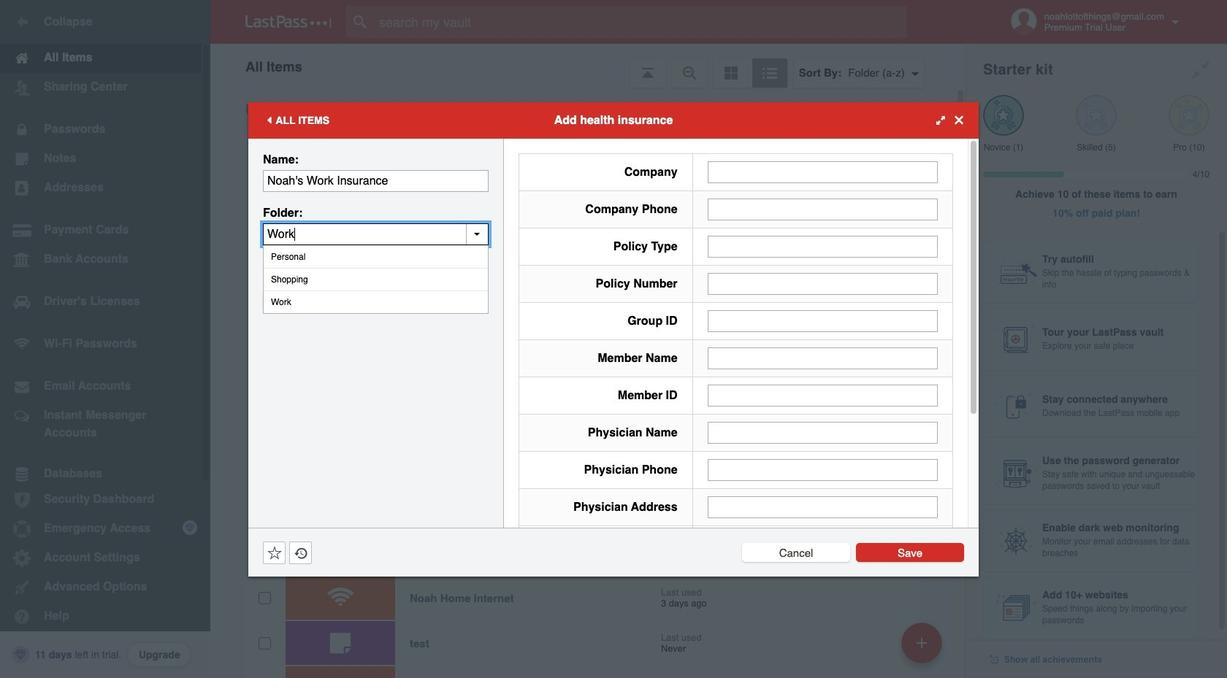 Task type: locate. For each thing, give the bounding box(es) containing it.
Search search field
[[346, 6, 930, 38]]

new item navigation
[[897, 619, 951, 679]]

dialog
[[248, 102, 979, 670]]

None text field
[[263, 170, 489, 192], [708, 198, 938, 220], [263, 223, 489, 245], [708, 236, 938, 258], [708, 310, 938, 332], [708, 347, 938, 369], [708, 459, 938, 481], [263, 170, 489, 192], [708, 198, 938, 220], [263, 223, 489, 245], [708, 236, 938, 258], [708, 310, 938, 332], [708, 347, 938, 369], [708, 459, 938, 481]]

None text field
[[708, 161, 938, 183], [708, 273, 938, 295], [708, 385, 938, 407], [708, 422, 938, 444], [708, 497, 938, 518], [708, 161, 938, 183], [708, 273, 938, 295], [708, 385, 938, 407], [708, 422, 938, 444], [708, 497, 938, 518]]



Task type: describe. For each thing, give the bounding box(es) containing it.
vault options navigation
[[210, 44, 966, 88]]

lastpass image
[[246, 15, 332, 28]]

search my vault text field
[[346, 6, 930, 38]]

new item image
[[917, 638, 927, 648]]

main navigation navigation
[[0, 0, 210, 679]]



